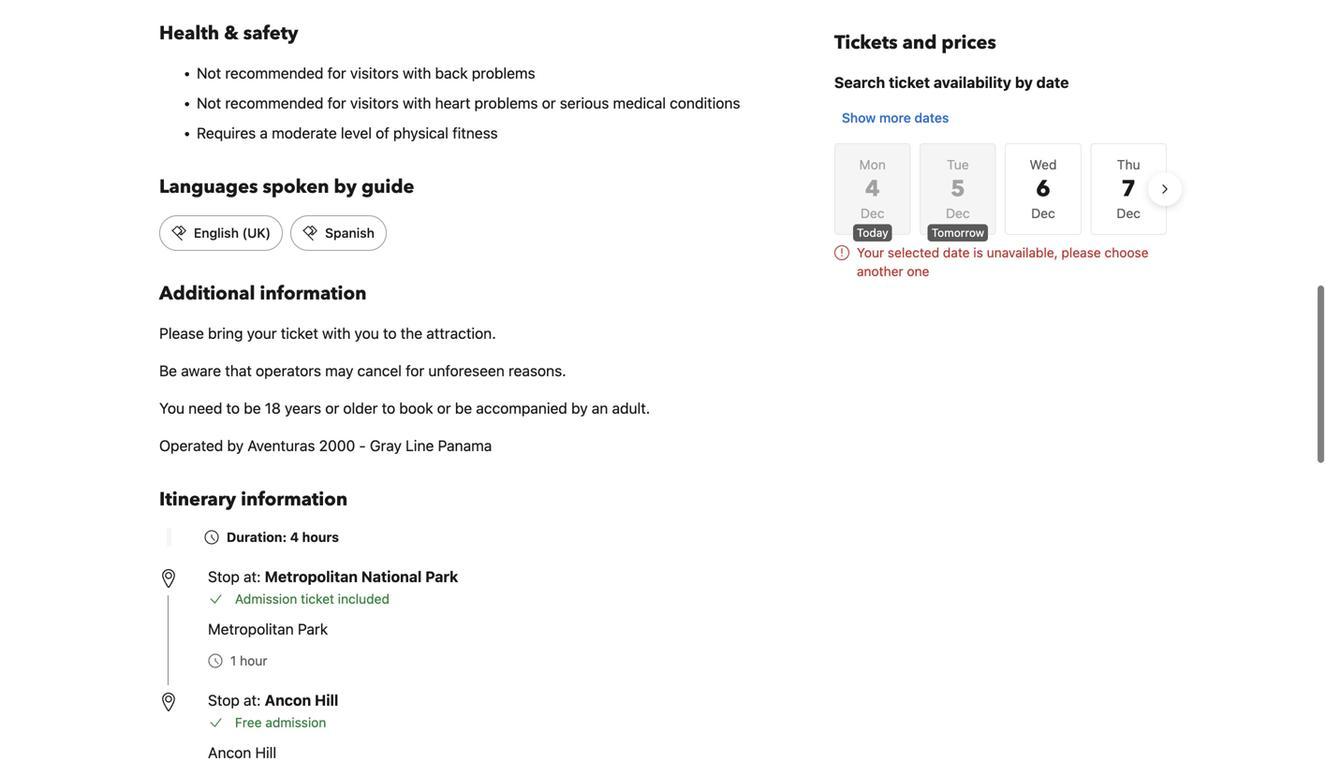 Task type: locate. For each thing, give the bounding box(es) containing it.
stop up admission
[[208, 568, 240, 586]]

with up physical
[[403, 94, 431, 112]]

another
[[857, 264, 904, 279]]

2000
[[319, 437, 355, 455]]

tomorrow
[[932, 226, 985, 239]]

1 dec from the left
[[861, 206, 885, 221]]

not down "health"
[[197, 64, 221, 82]]

attraction.
[[427, 325, 496, 342]]

please bring your ticket with you to the attraction.
[[159, 325, 496, 342]]

0 vertical spatial 4
[[866, 174, 880, 205]]

dec inside wed 6 dec
[[1032, 206, 1056, 221]]

free admission
[[235, 715, 326, 731]]

2 dec from the left
[[946, 206, 970, 221]]

english
[[194, 225, 239, 241]]

admission
[[265, 715, 326, 731]]

date inside the "your selected date is unavailable, please choose another one"
[[943, 245, 970, 260]]

dec for 5
[[946, 206, 970, 221]]

1 horizontal spatial 4
[[866, 174, 880, 205]]

region
[[820, 135, 1182, 244]]

recommended down safety
[[225, 64, 324, 82]]

1 vertical spatial for
[[328, 94, 346, 112]]

tue
[[947, 157, 969, 172]]

metropolitan up admission ticket included
[[265, 568, 358, 586]]

date right availability
[[1037, 74, 1069, 91]]

2 visitors from the top
[[350, 94, 399, 112]]

a
[[260, 124, 268, 142]]

you
[[159, 400, 185, 417]]

be left 18
[[244, 400, 261, 417]]

information for additional information
[[260, 281, 367, 307]]

by
[[1015, 74, 1033, 91], [334, 174, 357, 200], [572, 400, 588, 417], [227, 437, 244, 455]]

hours
[[302, 530, 339, 545]]

dec down 7
[[1117, 206, 1141, 221]]

with left you
[[322, 325, 351, 342]]

moderate
[[272, 124, 337, 142]]

dec
[[861, 206, 885, 221], [946, 206, 970, 221], [1032, 206, 1056, 221], [1117, 206, 1141, 221]]

ticket up show more dates
[[889, 74, 930, 91]]

ticket for admission
[[301, 592, 334, 607]]

metropolitan park
[[208, 621, 328, 639]]

2 vertical spatial ticket
[[301, 592, 334, 607]]

stop at: metropolitan national park
[[208, 568, 459, 586]]

problems up fitness
[[475, 94, 538, 112]]

information up please bring your ticket with you to the attraction.
[[260, 281, 367, 307]]

0 vertical spatial recommended
[[225, 64, 324, 82]]

ticket right your at the top left
[[281, 325, 318, 342]]

recommended
[[225, 64, 324, 82], [225, 94, 324, 112]]

heart
[[435, 94, 471, 112]]

ticket
[[889, 74, 930, 91], [281, 325, 318, 342], [301, 592, 334, 607]]

1 vertical spatial stop
[[208, 692, 240, 710]]

ancon down free
[[208, 744, 251, 762]]

0 vertical spatial for
[[328, 64, 346, 82]]

2 stop from the top
[[208, 692, 240, 710]]

information for itinerary information
[[241, 487, 348, 513]]

metropolitan
[[265, 568, 358, 586], [208, 621, 294, 639]]

with left back
[[403, 64, 431, 82]]

1 vertical spatial recommended
[[225, 94, 324, 112]]

ancon up free admission at bottom left
[[265, 692, 311, 710]]

0 horizontal spatial ancon
[[208, 744, 251, 762]]

or right book
[[437, 400, 451, 417]]

at: up admission
[[244, 568, 261, 586]]

0 horizontal spatial park
[[298, 621, 328, 639]]

1 horizontal spatial hill
[[315, 692, 339, 710]]

by left an
[[572, 400, 588, 417]]

serious
[[560, 94, 609, 112]]

region containing 4
[[820, 135, 1182, 244]]

operated
[[159, 437, 223, 455]]

-
[[359, 437, 366, 455]]

be
[[159, 362, 177, 380]]

park down admission ticket included
[[298, 621, 328, 639]]

4 left hours
[[290, 530, 299, 545]]

is
[[974, 245, 984, 260]]

admission
[[235, 592, 297, 607]]

1 recommended from the top
[[225, 64, 324, 82]]

date
[[1037, 74, 1069, 91], [943, 245, 970, 260]]

park right national
[[426, 568, 459, 586]]

0 vertical spatial with
[[403, 64, 431, 82]]

1 vertical spatial 4
[[290, 530, 299, 545]]

or left older in the bottom of the page
[[325, 400, 339, 417]]

for
[[328, 64, 346, 82], [328, 94, 346, 112], [406, 362, 425, 380]]

date down tomorrow
[[943, 245, 970, 260]]

information up duration: 4 hours
[[241, 487, 348, 513]]

spoken
[[263, 174, 329, 200]]

hill up admission
[[315, 692, 339, 710]]

2 vertical spatial for
[[406, 362, 425, 380]]

show more dates
[[842, 110, 949, 126]]

mon
[[860, 157, 886, 172]]

4 for duration: 4 hours
[[290, 530, 299, 545]]

1 vertical spatial visitors
[[350, 94, 399, 112]]

metropolitan up 1 hour
[[208, 621, 294, 639]]

or
[[542, 94, 556, 112], [325, 400, 339, 417], [437, 400, 451, 417]]

1 vertical spatial not
[[197, 94, 221, 112]]

itinerary
[[159, 487, 236, 513]]

0 vertical spatial not
[[197, 64, 221, 82]]

hill down free admission at bottom left
[[255, 744, 277, 762]]

please
[[1062, 245, 1102, 260]]

&
[[224, 21, 239, 46]]

medical
[[613, 94, 666, 112]]

1 horizontal spatial ancon
[[265, 692, 311, 710]]

dec inside mon 4 dec today
[[861, 206, 885, 221]]

1 horizontal spatial be
[[455, 400, 472, 417]]

park
[[426, 568, 459, 586], [298, 621, 328, 639]]

1 visitors from the top
[[350, 64, 399, 82]]

itinerary information
[[159, 487, 348, 513]]

an
[[592, 400, 608, 417]]

visitors for back
[[350, 64, 399, 82]]

0 horizontal spatial be
[[244, 400, 261, 417]]

not
[[197, 64, 221, 82], [197, 94, 221, 112]]

0 vertical spatial metropolitan
[[265, 568, 358, 586]]

at: for ancon hill
[[244, 692, 261, 710]]

2 not from the top
[[197, 94, 221, 112]]

to right need
[[226, 400, 240, 417]]

tickets
[[835, 30, 898, 56]]

stop for stop at: metropolitan national park
[[208, 568, 240, 586]]

1 at: from the top
[[244, 568, 261, 586]]

problems up not recommended for visitors with heart problems or serious medical conditions
[[472, 64, 536, 82]]

1 stop from the top
[[208, 568, 240, 586]]

prices
[[942, 30, 997, 56]]

0 horizontal spatial hill
[[255, 744, 277, 762]]

1 vertical spatial date
[[943, 245, 970, 260]]

information
[[260, 281, 367, 307], [241, 487, 348, 513]]

4
[[866, 174, 880, 205], [290, 530, 299, 545]]

1 horizontal spatial park
[[426, 568, 459, 586]]

recommended up a
[[225, 94, 324, 112]]

back
[[435, 64, 468, 82]]

4 for mon 4 dec today
[[866, 174, 880, 205]]

2 vertical spatial with
[[322, 325, 351, 342]]

tickets and prices
[[835, 30, 997, 56]]

0 vertical spatial information
[[260, 281, 367, 307]]

1 horizontal spatial date
[[1037, 74, 1069, 91]]

0 horizontal spatial date
[[943, 245, 970, 260]]

4 inside mon 4 dec today
[[866, 174, 880, 205]]

1 vertical spatial hill
[[255, 744, 277, 762]]

4 dec from the left
[[1117, 206, 1141, 221]]

2 recommended from the top
[[225, 94, 324, 112]]

at: for metropolitan national park
[[244, 568, 261, 586]]

0 vertical spatial visitors
[[350, 64, 399, 82]]

1 not from the top
[[197, 64, 221, 82]]

reasons.
[[509, 362, 566, 380]]

level
[[341, 124, 372, 142]]

0 vertical spatial ancon
[[265, 692, 311, 710]]

search
[[835, 74, 886, 91]]

4 down 'mon'
[[866, 174, 880, 205]]

not recommended for visitors with back problems
[[197, 64, 536, 82]]

1 vertical spatial problems
[[475, 94, 538, 112]]

duration: 4 hours
[[227, 530, 339, 545]]

0 vertical spatial at:
[[244, 568, 261, 586]]

3 dec from the left
[[1032, 206, 1056, 221]]

ancon
[[265, 692, 311, 710], [208, 744, 251, 762]]

(uk)
[[242, 225, 271, 241]]

stop up free
[[208, 692, 240, 710]]

ticket down stop at: metropolitan national park at the bottom left of page
[[301, 592, 334, 607]]

0 horizontal spatial 4
[[290, 530, 299, 545]]

show more dates button
[[835, 101, 957, 135]]

dec up tomorrow
[[946, 206, 970, 221]]

1 be from the left
[[244, 400, 261, 417]]

not up requires
[[197, 94, 221, 112]]

0 vertical spatial ticket
[[889, 74, 930, 91]]

visitors
[[350, 64, 399, 82], [350, 94, 399, 112]]

2 be from the left
[[455, 400, 472, 417]]

you
[[355, 325, 379, 342]]

1 vertical spatial information
[[241, 487, 348, 513]]

or left serious
[[542, 94, 556, 112]]

english (uk)
[[194, 225, 271, 241]]

that
[[225, 362, 252, 380]]

dec inside tue 5 dec tomorrow
[[946, 206, 970, 221]]

stop for stop at: ancon hill
[[208, 692, 240, 710]]

stop at: ancon hill
[[208, 692, 339, 710]]

dec up today
[[861, 206, 885, 221]]

at: up free
[[244, 692, 261, 710]]

selected
[[888, 245, 940, 260]]

1 vertical spatial with
[[403, 94, 431, 112]]

by right availability
[[1015, 74, 1033, 91]]

0 vertical spatial problems
[[472, 64, 536, 82]]

with
[[403, 64, 431, 82], [403, 94, 431, 112], [322, 325, 351, 342]]

0 vertical spatial hill
[[315, 692, 339, 710]]

1
[[230, 653, 236, 669]]

2 at: from the top
[[244, 692, 261, 710]]

recommended for not recommended for visitors with heart problems or serious medical conditions
[[225, 94, 324, 112]]

dec down the 6
[[1032, 206, 1056, 221]]

panama
[[438, 437, 492, 455]]

0 horizontal spatial or
[[325, 400, 339, 417]]

your
[[247, 325, 277, 342]]

conditions
[[670, 94, 741, 112]]

0 vertical spatial stop
[[208, 568, 240, 586]]

be up panama
[[455, 400, 472, 417]]

1 vertical spatial at:
[[244, 692, 261, 710]]



Task type: describe. For each thing, give the bounding box(es) containing it.
availability
[[934, 74, 1012, 91]]

by right operated
[[227, 437, 244, 455]]

18
[[265, 400, 281, 417]]

guide
[[362, 174, 414, 200]]

requires a moderate level of physical fitness
[[197, 124, 498, 142]]

show
[[842, 110, 876, 126]]

requires
[[197, 124, 256, 142]]

dates
[[915, 110, 949, 126]]

with for additional information
[[322, 325, 351, 342]]

need
[[189, 400, 222, 417]]

fitness
[[453, 124, 498, 142]]

cancel
[[357, 362, 402, 380]]

not for not recommended for visitors with heart problems or serious medical conditions
[[197, 94, 221, 112]]

gray
[[370, 437, 402, 455]]

your
[[857, 245, 885, 260]]

older
[[343, 400, 378, 417]]

languages
[[159, 174, 258, 200]]

dec for 7
[[1117, 206, 1141, 221]]

to left the the
[[383, 325, 397, 342]]

thu
[[1117, 157, 1141, 172]]

5
[[951, 174, 966, 205]]

visitors for heart
[[350, 94, 399, 112]]

not for not recommended for visitors with back problems
[[197, 64, 221, 82]]

1 vertical spatial park
[[298, 621, 328, 639]]

health
[[159, 21, 219, 46]]

0 vertical spatial date
[[1037, 74, 1069, 91]]

problems for heart
[[475, 94, 538, 112]]

2 horizontal spatial or
[[542, 94, 556, 112]]

health & safety
[[159, 21, 298, 46]]

additional information
[[159, 281, 367, 307]]

ancon hill
[[208, 744, 277, 762]]

languages spoken by guide
[[159, 174, 414, 200]]

your selected date is unavailable, please choose another one
[[857, 245, 1149, 279]]

book
[[399, 400, 433, 417]]

years
[[285, 400, 321, 417]]

more
[[880, 110, 911, 126]]

admission ticket included
[[235, 592, 390, 607]]

for for back
[[328, 64, 346, 82]]

wed 6 dec
[[1030, 157, 1057, 221]]

1 vertical spatial ticket
[[281, 325, 318, 342]]

aventuras
[[248, 437, 315, 455]]

please
[[159, 325, 204, 342]]

by left guide
[[334, 174, 357, 200]]

accompanied
[[476, 400, 568, 417]]

search ticket availability by date
[[835, 74, 1069, 91]]

thu 7 dec
[[1117, 157, 1141, 221]]

1 vertical spatial ancon
[[208, 744, 251, 762]]

wed
[[1030, 157, 1057, 172]]

operated by aventuras 2000 - gray line panama
[[159, 437, 492, 455]]

be aware that operators may cancel for unforeseen reasons.
[[159, 362, 566, 380]]

you need to be 18 years or older to book or be accompanied by an adult.
[[159, 400, 650, 417]]

and
[[903, 30, 937, 56]]

additional
[[159, 281, 255, 307]]

one
[[907, 264, 930, 279]]

physical
[[393, 124, 449, 142]]

1 horizontal spatial or
[[437, 400, 451, 417]]

for for heart
[[328, 94, 346, 112]]

adult.
[[612, 400, 650, 417]]

1 hour
[[230, 653, 268, 669]]

unforeseen
[[429, 362, 505, 380]]

with for health & safety
[[403, 64, 431, 82]]

to left book
[[382, 400, 395, 417]]

bring
[[208, 325, 243, 342]]

7
[[1122, 174, 1136, 205]]

choose
[[1105, 245, 1149, 260]]

tue 5 dec tomorrow
[[932, 157, 985, 239]]

line
[[406, 437, 434, 455]]

aware
[[181, 362, 221, 380]]

0 vertical spatial park
[[426, 568, 459, 586]]

today
[[857, 226, 889, 239]]

problems for back
[[472, 64, 536, 82]]

of
[[376, 124, 390, 142]]

dec for 4
[[861, 206, 885, 221]]

operators
[[256, 362, 321, 380]]

may
[[325, 362, 354, 380]]

6
[[1036, 174, 1051, 205]]

unavailable,
[[987, 245, 1058, 260]]

mon 4 dec today
[[857, 157, 889, 239]]

spanish
[[325, 225, 375, 241]]

dec for 6
[[1032, 206, 1056, 221]]

the
[[401, 325, 423, 342]]

recommended for not recommended for visitors with back problems
[[225, 64, 324, 82]]

hour
[[240, 653, 268, 669]]

1 vertical spatial metropolitan
[[208, 621, 294, 639]]

safety
[[243, 21, 298, 46]]

included
[[338, 592, 390, 607]]

ticket for search
[[889, 74, 930, 91]]

free
[[235, 715, 262, 731]]



Task type: vqa. For each thing, say whether or not it's contained in the screenshot.
Round within the "Orlando, United States Flights from Baton Rouge Metropolitan Airport 23 Nov - 30 Nov · Round trip"
no



